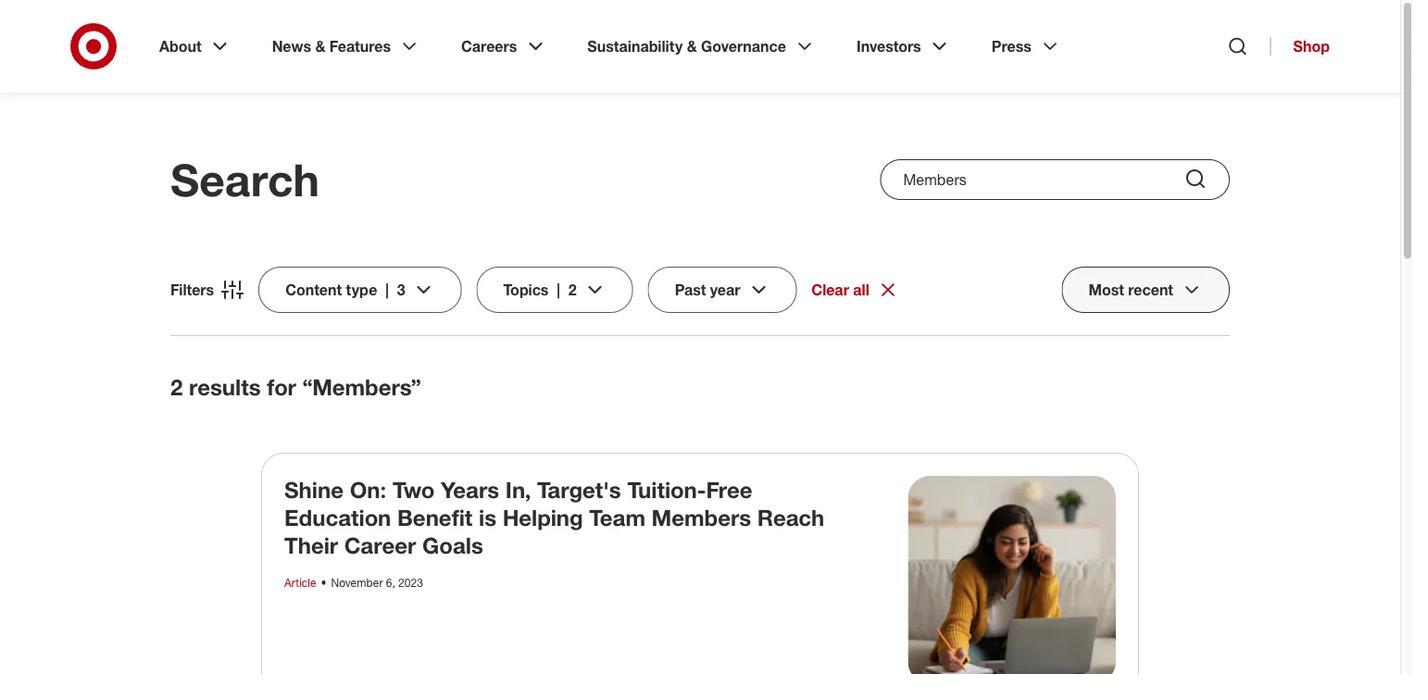 Task type: describe. For each thing, give the bounding box(es) containing it.
about
[[159, 37, 202, 55]]

2
[[170, 374, 183, 401]]

& for features
[[315, 37, 326, 55]]

sustainability
[[588, 37, 683, 55]]

search
[[170, 152, 320, 207]]

shine on: two years in, target's tuition-free education benefit is helping team members reach their career goals link
[[284, 477, 825, 559]]

most recent
[[1089, 281, 1174, 299]]

2023
[[398, 576, 423, 590]]

investors
[[857, 37, 921, 55]]

shop
[[1294, 37, 1330, 55]]

past
[[675, 281, 706, 299]]

topics  |  2
[[504, 281, 577, 299]]

& for governance
[[687, 37, 697, 55]]

careers
[[461, 37, 517, 55]]

content type  |  3
[[285, 281, 405, 299]]

article link
[[284, 576, 316, 590]]

content type  |  3 button
[[259, 267, 462, 313]]

sustainability & governance link
[[575, 22, 829, 70]]

their
[[284, 532, 338, 559]]

tuition-
[[627, 477, 706, 503]]

Most recent field
[[1062, 267, 1230, 313]]

all
[[854, 281, 870, 299]]

content
[[285, 281, 342, 299]]

type  |  3
[[346, 281, 405, 299]]

clear all
[[812, 281, 870, 299]]

filters
[[170, 281, 214, 299]]

career
[[344, 532, 416, 559]]

past year
[[675, 281, 741, 299]]

years
[[441, 477, 499, 503]]

topics  |  2 button
[[477, 267, 633, 313]]

news & features
[[272, 37, 391, 55]]

Search search field
[[880, 159, 1230, 200]]

article
[[284, 576, 316, 590]]

about link
[[146, 22, 244, 70]]



Task type: vqa. For each thing, say whether or not it's contained in the screenshot.
TARGET'S in Talking Shop with Brett Craig, Target's New Chief Information Officer
no



Task type: locate. For each thing, give the bounding box(es) containing it.
two
[[393, 477, 435, 503]]

0 horizontal spatial &
[[315, 37, 326, 55]]

benefit
[[397, 504, 473, 531]]

"members"
[[303, 374, 421, 401]]

investors link
[[844, 22, 964, 70]]

press
[[992, 37, 1032, 55]]

past year button
[[648, 267, 797, 313]]

reach
[[758, 504, 825, 531]]

news & features link
[[259, 22, 434, 70]]

press link
[[979, 22, 1074, 70]]

2 results for "members"
[[170, 374, 421, 401]]

6,
[[386, 576, 395, 590]]

year
[[710, 281, 741, 299]]

a person in a yellow sweater sits while working at a laptop. image
[[908, 476, 1116, 674]]

free
[[706, 477, 753, 503]]

shine
[[284, 477, 344, 503]]

& inside 'link'
[[315, 37, 326, 55]]

shop link
[[1271, 37, 1330, 56]]

1 & from the left
[[315, 37, 326, 55]]

& left governance
[[687, 37, 697, 55]]

is
[[479, 504, 497, 531]]

& inside 'link'
[[687, 37, 697, 55]]

education
[[284, 504, 391, 531]]

november 6, 2023
[[331, 576, 423, 590]]

helping
[[503, 504, 583, 531]]

2 & from the left
[[687, 37, 697, 55]]

clear
[[812, 281, 850, 299]]

target's
[[537, 477, 621, 503]]

results
[[189, 374, 261, 401]]

shine on: two years in, target's tuition-free education benefit is helping team members reach their career goals
[[284, 477, 825, 559]]

on:
[[350, 477, 387, 503]]

members
[[652, 504, 751, 531]]

& right news
[[315, 37, 326, 55]]

for
[[267, 374, 296, 401]]

november
[[331, 576, 383, 590]]

recent
[[1128, 281, 1174, 299]]

in,
[[506, 477, 531, 503]]

careers link
[[448, 22, 560, 70]]

clear all button
[[812, 279, 900, 301]]

governance
[[701, 37, 786, 55]]

1 horizontal spatial &
[[687, 37, 697, 55]]

sustainability & governance
[[588, 37, 786, 55]]

team
[[589, 504, 646, 531]]

&
[[315, 37, 326, 55], [687, 37, 697, 55]]

most
[[1089, 281, 1124, 299]]

features
[[330, 37, 391, 55]]

news
[[272, 37, 311, 55]]

goals
[[422, 532, 483, 559]]



